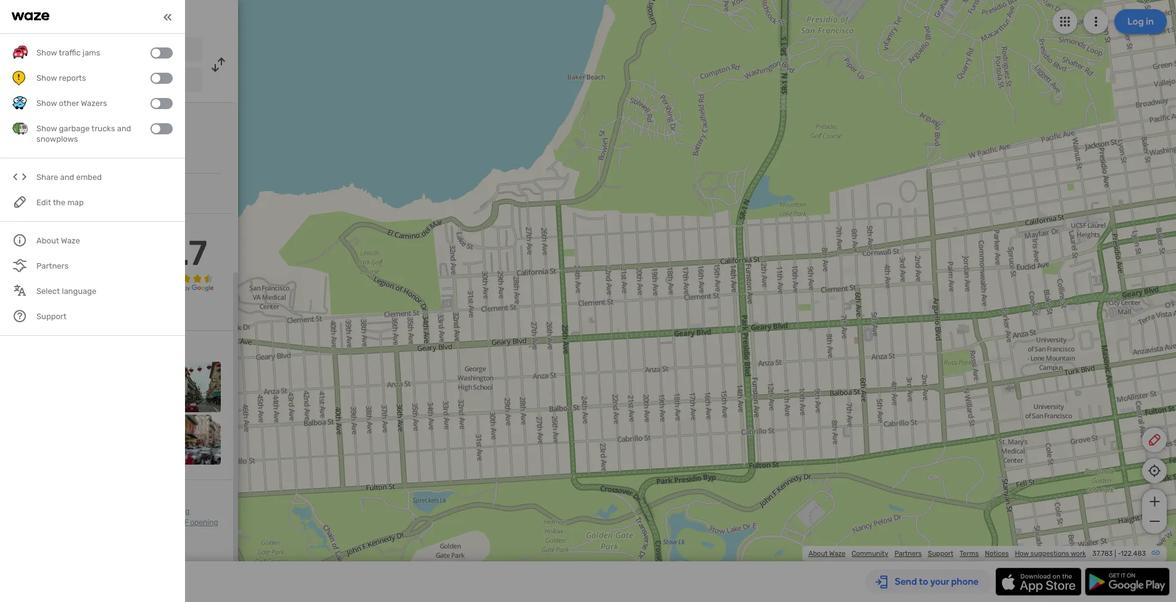 Task type: describe. For each thing, give the bounding box(es) containing it.
3
[[12, 259, 18, 270]]

1 horizontal spatial directions
[[113, 10, 164, 23]]

partners
[[895, 550, 922, 558]]

work
[[1071, 550, 1086, 558]]

3 2 1
[[12, 259, 18, 290]]

how
[[1015, 550, 1029, 558]]

driving
[[166, 508, 190, 516]]

link image
[[1151, 548, 1161, 558]]

0 horizontal spatial usa
[[89, 116, 106, 126]]

0 horizontal spatial francisco,
[[30, 116, 71, 126]]

0 horizontal spatial san
[[12, 116, 28, 126]]

chinatown, for driving
[[114, 508, 153, 516]]

location image
[[12, 73, 27, 88]]

1 horizontal spatial francisco,
[[108, 77, 143, 86]]

2 horizontal spatial san
[[93, 77, 106, 86]]

code image
[[12, 170, 28, 185]]

how suggestions work link
[[1015, 550, 1086, 558]]

community
[[852, 550, 888, 558]]

37.783
[[1092, 550, 1113, 558]]

5
[[12, 239, 17, 250]]

driving
[[74, 10, 111, 23]]

computer image
[[12, 186, 27, 201]]

support link
[[928, 550, 953, 558]]

122.483
[[1121, 550, 1146, 558]]

4.7
[[158, 233, 207, 274]]

chinatown, sf driving directions link
[[12, 508, 190, 527]]

community link
[[852, 550, 888, 558]]

about waze community partners support terms notices how suggestions work
[[809, 550, 1086, 558]]

embed
[[76, 173, 102, 182]]

about waze link
[[809, 550, 846, 558]]

share and embed
[[36, 173, 102, 182]]

show reviews
[[12, 309, 67, 320]]

image 8 of chinatown, sf image
[[171, 415, 221, 465]]

1 horizontal spatial ca,
[[145, 77, 157, 86]]

zoom out image
[[1147, 514, 1162, 529]]

1 vertical spatial ca,
[[73, 116, 87, 126]]

suggestions
[[1031, 550, 1069, 558]]

americanchinatown.com link
[[37, 188, 136, 199]]

share
[[36, 173, 58, 182]]

chinatown, sf driving directions
[[12, 508, 190, 527]]

francisco
[[63, 45, 102, 56]]



Task type: vqa. For each thing, say whether or not it's contained in the screenshot.
Show at left bottom
yes



Task type: locate. For each thing, give the bounding box(es) containing it.
0 horizontal spatial ca,
[[73, 116, 87, 126]]

1 horizontal spatial san
[[45, 45, 60, 56]]

chinatown
[[45, 76, 88, 86], [12, 99, 78, 114]]

ca,
[[145, 77, 157, 86], [73, 116, 87, 126]]

chinatown, down driving at the left of page
[[139, 519, 178, 527]]

americanchinatown.com
[[37, 188, 136, 199]]

partners link
[[895, 550, 922, 558]]

sf inside chinatown, sf driving directions
[[155, 508, 164, 516]]

share and embed link
[[12, 165, 173, 190]]

san francisco
[[45, 45, 102, 56]]

usa up share and embed link
[[89, 116, 106, 126]]

terms
[[960, 550, 979, 558]]

sf inside chinatown, sf opening hours
[[179, 519, 188, 527]]

terms link
[[960, 550, 979, 558]]

show
[[12, 309, 35, 320]]

0 horizontal spatial sf
[[155, 508, 164, 516]]

0 vertical spatial san
[[45, 45, 60, 56]]

chinatown, inside chinatown, sf opening hours
[[139, 519, 178, 527]]

directions up 'san francisco' button
[[113, 10, 164, 23]]

chinatown down san francisco
[[45, 76, 88, 86]]

chinatown san francisco, ca, usa down location image
[[12, 99, 106, 126]]

sf left driving at the left of page
[[155, 508, 164, 516]]

1
[[12, 279, 16, 290]]

usa down 'san francisco' button
[[158, 77, 173, 86]]

0 vertical spatial usa
[[158, 77, 173, 86]]

chinatown, for opening
[[139, 519, 178, 527]]

2
[[12, 269, 17, 280]]

support
[[928, 550, 953, 558]]

1 vertical spatial francisco,
[[30, 116, 71, 126]]

0 vertical spatial ca,
[[145, 77, 157, 86]]

0 vertical spatial chinatown san francisco, ca, usa
[[45, 76, 173, 86]]

francisco,
[[108, 77, 143, 86], [30, 116, 71, 126]]

-
[[1118, 550, 1121, 558]]

sf down driving at the left of page
[[179, 519, 188, 527]]

1 vertical spatial chinatown san francisco, ca, usa
[[12, 99, 106, 126]]

chinatown, sf opening hours link
[[12, 519, 218, 538]]

chinatown, inside chinatown, sf driving directions
[[114, 508, 153, 516]]

notices
[[985, 550, 1009, 558]]

directions up hours
[[12, 519, 47, 527]]

chinatown,
[[114, 508, 153, 516], [139, 519, 178, 527]]

usa
[[158, 77, 173, 86], [89, 116, 106, 126]]

0 vertical spatial chinatown
[[45, 76, 88, 86]]

0 vertical spatial chinatown,
[[114, 508, 153, 516]]

san francisco button
[[36, 37, 202, 62]]

about
[[809, 550, 828, 558]]

1 vertical spatial chinatown
[[12, 99, 78, 114]]

san down "francisco"
[[93, 77, 106, 86]]

0 vertical spatial directions
[[113, 10, 164, 23]]

sf for driving
[[155, 508, 164, 516]]

chinatown down location image
[[12, 99, 78, 114]]

|
[[1115, 550, 1116, 558]]

san
[[45, 45, 60, 56], [93, 77, 106, 86], [12, 116, 28, 126]]

hours
[[12, 530, 32, 538]]

current location image
[[12, 42, 27, 57]]

sf
[[155, 508, 164, 516], [179, 519, 188, 527]]

opening
[[190, 519, 218, 527]]

chinatown san francisco, ca, usa down 'san francisco' button
[[45, 76, 173, 86]]

0 horizontal spatial directions
[[12, 519, 47, 527]]

reviews
[[37, 309, 67, 320]]

ca, down 'san francisco' button
[[145, 77, 157, 86]]

zoom in image
[[1147, 495, 1162, 509]]

chinatown, up chinatown, sf opening hours link
[[114, 508, 153, 516]]

1 horizontal spatial usa
[[158, 77, 173, 86]]

1 vertical spatial usa
[[89, 116, 106, 126]]

review summary
[[12, 223, 81, 234]]

san inside button
[[45, 45, 60, 56]]

chinatown san francisco, ca, usa
[[45, 76, 173, 86], [12, 99, 106, 126]]

chinatown, sf opening hours
[[12, 519, 218, 538]]

image 4 of chinatown, sf image
[[171, 362, 221, 412]]

ca, up embed
[[73, 116, 87, 126]]

san down location image
[[12, 116, 28, 126]]

francisco, down 'san francisco' button
[[108, 77, 143, 86]]

directions
[[113, 10, 164, 23], [12, 519, 47, 527]]

driving directions
[[74, 10, 164, 23]]

sf for opening
[[179, 519, 188, 527]]

1 vertical spatial sf
[[179, 519, 188, 527]]

and
[[60, 173, 74, 182]]

2 vertical spatial san
[[12, 116, 28, 126]]

directions inside chinatown, sf driving directions
[[12, 519, 47, 527]]

1 vertical spatial san
[[93, 77, 106, 86]]

0 vertical spatial sf
[[155, 508, 164, 516]]

pencil image
[[1147, 433, 1162, 448]]

san left "francisco"
[[45, 45, 60, 56]]

1 horizontal spatial sf
[[179, 519, 188, 527]]

review
[[12, 223, 41, 234]]

summary
[[43, 223, 81, 234]]

37.783 | -122.483
[[1092, 550, 1146, 558]]

francisco, up share
[[30, 116, 71, 126]]

notices link
[[985, 550, 1009, 558]]

1 vertical spatial directions
[[12, 519, 47, 527]]

waze
[[829, 550, 846, 558]]

0 vertical spatial francisco,
[[108, 77, 143, 86]]

1 vertical spatial chinatown,
[[139, 519, 178, 527]]



